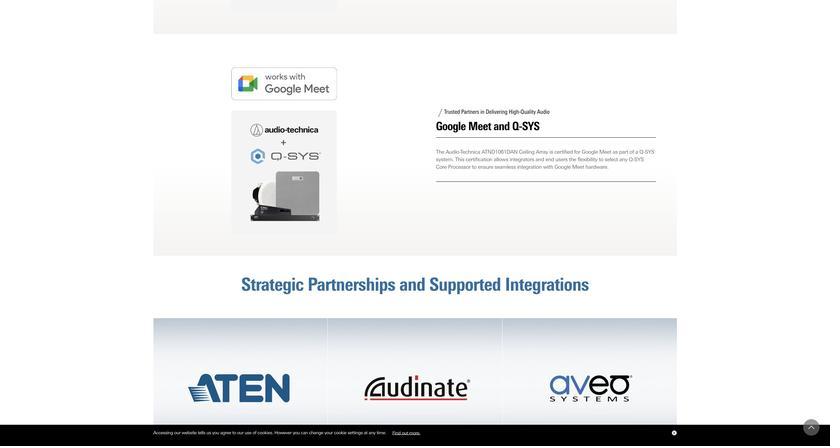 Task type: locate. For each thing, give the bounding box(es) containing it.
integrated
[[172, 428, 194, 435], [347, 428, 369, 435]]

google up flexibility
[[582, 149, 598, 155]]

this
[[455, 156, 464, 163]]

the
[[436, 149, 444, 155]]

2 horizontal spatial sys
[[645, 149, 654, 155]]

our left website
[[174, 430, 181, 436]]

q- right a at the right top of the page
[[639, 149, 645, 155]]

audio
[[537, 108, 550, 115]]

seamless
[[495, 164, 516, 170]]

and
[[494, 119, 510, 133], [536, 156, 544, 163], [399, 274, 425, 296]]

0 horizontal spatial any
[[369, 430, 376, 436]]

change
[[309, 430, 323, 436]]

0 horizontal spatial to
[[232, 430, 236, 436]]

any down part
[[619, 156, 627, 163]]

us
[[206, 430, 211, 436]]

sys
[[522, 119, 539, 133], [645, 149, 654, 155], [634, 156, 644, 163]]

cookies.
[[257, 430, 273, 436]]

0 horizontal spatial our
[[174, 430, 181, 436]]

0 vertical spatial of
[[629, 149, 634, 155]]

dante®
[[370, 428, 385, 435]]

1 vertical spatial sys
[[645, 149, 654, 155]]

0 horizontal spatial q-
[[512, 119, 522, 133]]

of
[[629, 149, 634, 155], [253, 430, 256, 436]]

2 vertical spatial to
[[232, 430, 236, 436]]

1 vertical spatial to
[[472, 164, 476, 170]]

1 horizontal spatial any
[[619, 156, 627, 163]]

0 horizontal spatial meet
[[468, 119, 491, 133]]

1 horizontal spatial meet
[[572, 164, 584, 170]]

1 vertical spatial any
[[369, 430, 376, 436]]

google down trusted
[[436, 119, 466, 133]]

accessing
[[153, 430, 173, 436]]

website
[[182, 430, 197, 436]]

integration
[[517, 164, 542, 170]]

to
[[599, 156, 603, 163], [472, 164, 476, 170], [232, 430, 236, 436]]

to down certification
[[472, 164, 476, 170]]

of left a at the right top of the page
[[629, 149, 634, 155]]

1 vertical spatial and
[[536, 156, 544, 163]]

and inside the audio-technica atnd1061dan ceiling array is certified for google meet as part of a q-sys system. this certification allows integrators and end users the flexibility to select any q-sys core processor to ensure seamless integration with google meet hardware.
[[536, 156, 544, 163]]

q- right select
[[629, 156, 634, 163]]

2 vertical spatial and
[[399, 274, 425, 296]]

sys down quality
[[522, 119, 539, 133]]

time.
[[377, 430, 386, 436]]

integrations
[[505, 274, 589, 296]]

0 vertical spatial any
[[619, 156, 627, 163]]

meet up select
[[599, 149, 611, 155]]

supported
[[429, 274, 501, 296]]

meet
[[468, 119, 491, 133], [599, 149, 611, 155], [572, 164, 584, 170]]

integrated for integrated dante® connectivity
[[347, 428, 369, 435]]

q- down high-
[[512, 119, 522, 133]]

0 horizontal spatial of
[[253, 430, 256, 436]]

accessing our website tells us you agree to our use of cookies. however you can change your cookie settings at any time.
[[153, 430, 387, 436]]

use
[[245, 430, 251, 436]]

you right the us
[[212, 430, 219, 436]]

0 horizontal spatial and
[[399, 274, 425, 296]]

1 horizontal spatial our
[[237, 430, 244, 436]]

0 vertical spatial sys
[[522, 119, 539, 133]]

0 horizontal spatial you
[[212, 430, 219, 436]]

google down users at the top
[[554, 164, 571, 170]]

integrated device support link
[[153, 318, 328, 446]]

integrated dante® connectivity link
[[328, 318, 502, 446]]

device
[[196, 428, 210, 435]]

you
[[212, 430, 219, 436], [293, 430, 300, 436]]

ensure
[[478, 164, 493, 170]]

2 integrated from the left
[[347, 428, 369, 435]]

1 horizontal spatial of
[[629, 149, 634, 155]]

integrated left dante®
[[347, 428, 369, 435]]

atnd1061dan
[[482, 149, 518, 155]]

any
[[619, 156, 627, 163], [369, 430, 376, 436]]

1 horizontal spatial and
[[494, 119, 510, 133]]

1 horizontal spatial q-
[[629, 156, 634, 163]]

google
[[436, 119, 466, 133], [582, 149, 598, 155], [554, 164, 571, 170]]

integrated dante® connectivity
[[347, 428, 413, 435]]

our left use
[[237, 430, 244, 436]]

2 horizontal spatial and
[[536, 156, 544, 163]]

1 horizontal spatial sys
[[634, 156, 644, 163]]

and for supported
[[399, 274, 425, 296]]

0 vertical spatial and
[[494, 119, 510, 133]]

high-
[[509, 108, 521, 115]]

2 horizontal spatial q-
[[639, 149, 645, 155]]

q-
[[512, 119, 522, 133], [639, 149, 645, 155], [629, 156, 634, 163]]

1 horizontal spatial google
[[554, 164, 571, 170]]

sys right a at the right top of the page
[[645, 149, 654, 155]]

any right the 'at'
[[369, 430, 376, 436]]

to up hardware.
[[599, 156, 603, 163]]

integrated device support
[[172, 428, 228, 435]]

1 horizontal spatial you
[[293, 430, 300, 436]]

meet down the
[[572, 164, 584, 170]]

0 horizontal spatial google
[[436, 119, 466, 133]]

1 vertical spatial meet
[[599, 149, 611, 155]]

to right agree
[[232, 430, 236, 436]]

our
[[174, 430, 181, 436], [237, 430, 244, 436]]

0 horizontal spatial integrated
[[172, 428, 194, 435]]

0 vertical spatial to
[[599, 156, 603, 163]]

with
[[543, 164, 553, 170]]

1 integrated from the left
[[172, 428, 194, 435]]

2 horizontal spatial to
[[599, 156, 603, 163]]

strategic
[[241, 274, 303, 296]]

of right use
[[253, 430, 256, 436]]

a
[[635, 149, 638, 155]]

select
[[605, 156, 618, 163]]

any inside the audio-technica atnd1061dan ceiling array is certified for google meet as part of a q-sys system. this certification allows integrators and end users the flexibility to select any q-sys core processor to ensure seamless integration with google meet hardware.
[[619, 156, 627, 163]]

trusted partners in delivering high-quality audio
[[444, 108, 550, 115]]

sys down a at the right top of the page
[[634, 156, 644, 163]]

core
[[436, 164, 447, 170]]

strategic partnerships and supported integrations
[[241, 274, 589, 296]]

2 vertical spatial q-
[[629, 156, 634, 163]]

part
[[619, 149, 628, 155]]

you left "can"
[[293, 430, 300, 436]]

find
[[392, 430, 401, 436]]

2 horizontal spatial google
[[582, 149, 598, 155]]

end
[[545, 156, 554, 163]]

0 vertical spatial q-
[[512, 119, 522, 133]]

meet down in
[[468, 119, 491, 133]]

support
[[211, 428, 228, 435]]

integrated left tells
[[172, 428, 194, 435]]

1 vertical spatial of
[[253, 430, 256, 436]]

0 vertical spatial google
[[436, 119, 466, 133]]

integrated inside 'integrated device support' link
[[172, 428, 194, 435]]

integrated inside integrated dante® connectivity link
[[347, 428, 369, 435]]

1 horizontal spatial integrated
[[347, 428, 369, 435]]



Task type: describe. For each thing, give the bounding box(es) containing it.
tells
[[198, 430, 205, 436]]

system.
[[436, 156, 454, 163]]

users
[[555, 156, 568, 163]]

certification
[[466, 156, 492, 163]]

audio-
[[446, 149, 460, 155]]

array
[[536, 149, 548, 155]]

the
[[569, 156, 576, 163]]

hardware.
[[585, 164, 609, 170]]

cookie
[[334, 430, 347, 436]]

processor
[[448, 164, 471, 170]]

can
[[301, 430, 308, 436]]

cross image
[[673, 432, 675, 435]]

the audio-technica atnd1061dan ceiling array is certified for google meet as part of a q-sys system. this certification allows integrators and end users the flexibility to select any q-sys core processor to ensure seamless integration with google meet hardware.
[[436, 149, 654, 170]]

out
[[402, 430, 408, 436]]

delivering
[[486, 108, 507, 115]]

integrators
[[510, 156, 534, 163]]

is
[[549, 149, 553, 155]]

more.
[[409, 430, 420, 436]]

quality
[[521, 108, 536, 115]]

1 our from the left
[[174, 430, 181, 436]]

certified
[[554, 149, 573, 155]]

partners
[[461, 108, 479, 115]]

ceiling
[[519, 149, 534, 155]]

as
[[613, 149, 618, 155]]

arrow up image
[[808, 425, 814, 431]]

2 vertical spatial sys
[[634, 156, 644, 163]]

at
[[364, 430, 368, 436]]

of inside the audio-technica atnd1061dan ceiling array is certified for google meet as part of a q-sys system. this certification allows integrators and end users the flexibility to select any q-sys core processor to ensure seamless integration with google meet hardware.
[[629, 149, 634, 155]]

1 vertical spatial q-
[[639, 149, 645, 155]]

partnerships
[[308, 274, 395, 296]]

2 horizontal spatial meet
[[599, 149, 611, 155]]

2 vertical spatial meet
[[572, 164, 584, 170]]

allows
[[494, 156, 508, 163]]

0 horizontal spatial sys
[[522, 119, 539, 133]]

1 horizontal spatial to
[[472, 164, 476, 170]]

your
[[324, 430, 333, 436]]

1 you from the left
[[212, 430, 219, 436]]

2 our from the left
[[237, 430, 244, 436]]

find out more. link
[[387, 428, 425, 438]]

agree
[[220, 430, 231, 436]]

find out more.
[[392, 430, 420, 436]]

technica
[[460, 149, 480, 155]]

trusted
[[444, 108, 460, 115]]

settings
[[348, 430, 363, 436]]

flexibility
[[578, 156, 597, 163]]

and for q-
[[494, 119, 510, 133]]

in
[[480, 108, 484, 115]]

0 vertical spatial meet
[[468, 119, 491, 133]]

however
[[274, 430, 292, 436]]

2 vertical spatial google
[[554, 164, 571, 170]]

integrated for integrated device support
[[172, 428, 194, 435]]

2 you from the left
[[293, 430, 300, 436]]

google meet and q-sys
[[436, 119, 539, 133]]

for
[[574, 149, 580, 155]]

1 vertical spatial google
[[582, 149, 598, 155]]

connectivity
[[387, 428, 413, 435]]



Task type: vqa. For each thing, say whether or not it's contained in the screenshot.
Quality at top
yes



